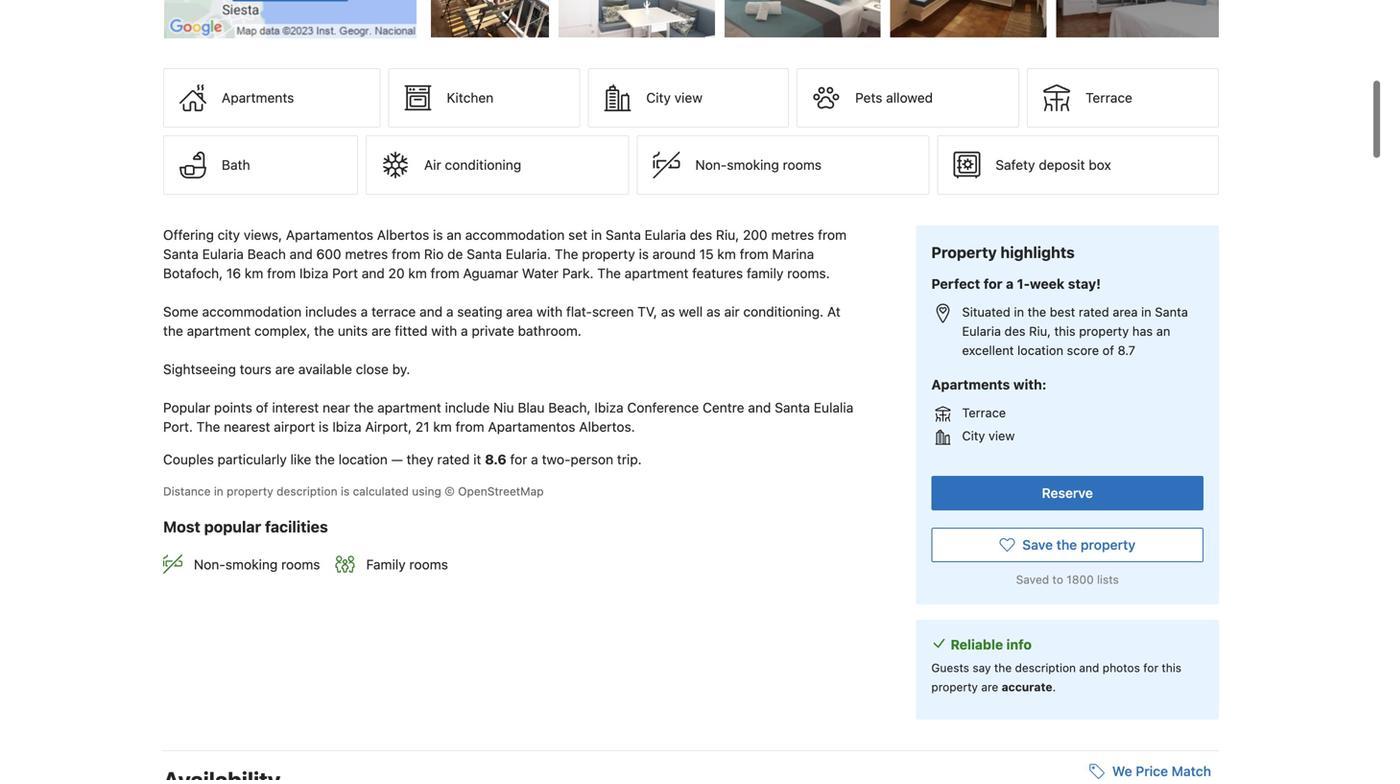 Task type: vqa. For each thing, say whether or not it's contained in the screenshot.
the rightmost for
yes



Task type: describe. For each thing, give the bounding box(es) containing it.
some
[[163, 304, 198, 320]]

distance in property description is calculated using © openstreetmap
[[163, 485, 544, 498]]

area inside situated in the best rated area in santa eularia des riu, this property has an excellent location score of 8.7
[[1113, 305, 1138, 319]]

excellent
[[962, 343, 1014, 357]]

.
[[1053, 680, 1056, 694]]

bath button
[[163, 135, 358, 195]]

1 as from the left
[[661, 304, 675, 320]]

available
[[298, 362, 352, 377]]

rated inside situated in the best rated area in santa eularia des riu, this property has an excellent location score of 8.7
[[1079, 305, 1109, 319]]

santa inside situated in the best rated area in santa eularia des riu, this property has an excellent location score of 8.7
[[1155, 305, 1188, 319]]

city inside button
[[646, 90, 671, 106]]

flat-
[[566, 304, 592, 320]]

riu, inside offering city views, apartamentos albertos is an accommodation set in santa eularia des riu, 200 metres from santa eularia beach and 600 metres from rio de santa eularia. the property is around 15 km from marina botafoch, 16 km from ibiza port and 20 km from aguamar water park. the apartment features family rooms. some accommodation includes a terrace and a seating area with flat-screen tv, as well as air conditioning. at the apartment complex, the units are fitted with a private bathroom. sightseeing tours are available close by. popular points of interest near the apartment include niu blau beach, ibiza conference centre and santa eulalia port. the nearest airport is ibiza airport, 21 km from apartamentos albertos.
[[716, 227, 739, 243]]

2 as from the left
[[706, 304, 721, 320]]

port.
[[163, 419, 193, 435]]

description for is
[[277, 485, 337, 498]]

accurate .
[[1002, 680, 1056, 694]]

an inside situated in the best rated area in santa eularia des riu, this property has an excellent location score of 8.7
[[1156, 324, 1170, 338]]

2 horizontal spatial ibiza
[[594, 400, 624, 416]]

—
[[391, 452, 403, 468]]

city
[[218, 227, 240, 243]]

apartments button
[[163, 68, 381, 128]]

interest
[[272, 400, 319, 416]]

week
[[1030, 276, 1065, 292]]

terrace inside button
[[1086, 90, 1133, 106]]

beach,
[[548, 400, 591, 416]]

pets
[[855, 90, 882, 106]]

eularia inside situated in the best rated area in santa eularia des riu, this property has an excellent location score of 8.7
[[962, 324, 1001, 338]]

0 horizontal spatial rooms
[[281, 557, 320, 573]]

de
[[447, 246, 463, 262]]

1 vertical spatial metres
[[345, 246, 388, 262]]

points
[[214, 400, 252, 416]]

of inside offering city views, apartamentos albertos is an accommodation set in santa eularia des riu, 200 metres from santa eularia beach and 600 metres from rio de santa eularia. the property is around 15 km from marina botafoch, 16 km from ibiza port and 20 km from aguamar water park. the apartment features family rooms. some accommodation includes a terrace and a seating area with flat-screen tv, as well as air conditioning. at the apartment complex, the units are fitted with a private bathroom. sightseeing tours are available close by. popular points of interest near the apartment include niu blau beach, ibiza conference centre and santa eulalia port. the nearest airport is ibiza airport, 21 km from apartamentos albertos.
[[256, 400, 268, 416]]

pets allowed
[[855, 90, 933, 106]]

8.6
[[485, 452, 507, 468]]

centre
[[703, 400, 744, 416]]

apartments with:
[[931, 377, 1047, 392]]

a left seating on the top left of the page
[[446, 304, 454, 320]]

8.7
[[1118, 343, 1136, 357]]

0 vertical spatial metres
[[771, 227, 814, 243]]

property
[[931, 243, 997, 262]]

match
[[1172, 763, 1211, 779]]

water
[[522, 266, 559, 281]]

reserve
[[1042, 485, 1093, 501]]

0 horizontal spatial smoking
[[225, 557, 278, 573]]

1 horizontal spatial view
[[989, 428, 1015, 443]]

the right near
[[354, 400, 374, 416]]

most popular facilities
[[163, 518, 328, 536]]

marina
[[772, 246, 814, 262]]

air
[[724, 304, 740, 320]]

lists
[[1097, 573, 1119, 586]]

well
[[679, 304, 703, 320]]

port
[[332, 266, 358, 281]]

0 vertical spatial apartment
[[625, 266, 689, 281]]

2 vertical spatial the
[[196, 419, 220, 435]]

perfect for a 1-week stay!
[[931, 276, 1101, 292]]

person
[[571, 452, 613, 468]]

trip.
[[617, 452, 642, 468]]

1 horizontal spatial rooms
[[409, 557, 448, 573]]

deposit
[[1039, 157, 1085, 173]]

facilities
[[265, 518, 328, 536]]

city view inside button
[[646, 90, 703, 106]]

non-smoking rooms inside button
[[695, 157, 822, 173]]

location inside situated in the best rated area in santa eularia des riu, this property has an excellent location score of 8.7
[[1017, 343, 1064, 357]]

1800
[[1067, 573, 1094, 586]]

rooms.
[[787, 266, 830, 281]]

includes
[[305, 304, 357, 320]]

riu, inside situated in the best rated area in santa eularia des riu, this property has an excellent location score of 8.7
[[1029, 324, 1051, 338]]

a up units
[[361, 304, 368, 320]]

highlights
[[1001, 243, 1075, 262]]

most
[[163, 518, 200, 536]]

1 vertical spatial city view
[[962, 428, 1015, 443]]

air
[[424, 157, 441, 173]]

area inside offering city views, apartamentos albertos is an accommodation set in santa eularia des riu, 200 metres from santa eularia beach and 600 metres from rio de santa eularia. the property is around 15 km from marina botafoch, 16 km from ibiza port and 20 km from aguamar water park. the apartment features family rooms. some accommodation includes a terrace and a seating area with flat-screen tv, as well as air conditioning. at the apartment complex, the units are fitted with a private bathroom. sightseeing tours are available close by. popular points of interest near the apartment include niu blau beach, ibiza conference centre and santa eulalia port. the nearest airport is ibiza airport, 21 km from apartamentos albertos.
[[506, 304, 533, 320]]

the inside guests say the description and photos for this property are
[[994, 661, 1012, 675]]

stay!
[[1068, 276, 1101, 292]]

include
[[445, 400, 490, 416]]

near
[[323, 400, 350, 416]]

the down some
[[163, 323, 183, 339]]

and left 600
[[290, 246, 313, 262]]

2 vertical spatial apartment
[[377, 400, 441, 416]]

the down 'includes'
[[314, 323, 334, 339]]

apartments for apartments with:
[[931, 377, 1010, 392]]

from down de
[[431, 266, 459, 281]]

and left 20
[[362, 266, 385, 281]]

conference
[[627, 400, 699, 416]]

the inside dropdown button
[[1057, 537, 1077, 553]]

1 horizontal spatial with
[[537, 304, 563, 320]]

bathroom.
[[518, 323, 582, 339]]

popular
[[204, 518, 261, 536]]

1 vertical spatial apartamentos
[[488, 419, 575, 435]]

conditioning
[[445, 157, 521, 173]]

guests
[[931, 661, 969, 675]]

1-
[[1017, 276, 1030, 292]]

offering
[[163, 227, 214, 243]]

km right 16
[[245, 266, 263, 281]]

the inside situated in the best rated area in santa eularia des riu, this property has an excellent location score of 8.7
[[1028, 305, 1046, 319]]

screen
[[592, 304, 634, 320]]

des inside offering city views, apartamentos albertos is an accommodation set in santa eularia des riu, 200 metres from santa eularia beach and 600 metres from rio de santa eularia. the property is around 15 km from marina botafoch, 16 km from ibiza port and 20 km from aguamar water park. the apartment features family rooms. some accommodation includes a terrace and a seating area with flat-screen tv, as well as air conditioning. at the apartment complex, the units are fitted with a private bathroom. sightseeing tours are available close by. popular points of interest near the apartment include niu blau beach, ibiza conference centre and santa eulalia port. the nearest airport is ibiza airport, 21 km from apartamentos albertos.
[[690, 227, 712, 243]]

we
[[1112, 763, 1132, 779]]

it
[[473, 452, 481, 468]]

are inside guests say the description and photos for this property are
[[981, 680, 998, 694]]

0 vertical spatial accommodation
[[465, 227, 565, 243]]

the right like
[[315, 452, 335, 468]]

property down particularly
[[227, 485, 273, 498]]

16
[[226, 266, 241, 281]]

0 vertical spatial for
[[984, 276, 1003, 292]]

property inside guests say the description and photos for this property are
[[931, 680, 978, 694]]

1 vertical spatial terrace
[[962, 405, 1006, 420]]

offering city views, apartamentos albertos is an accommodation set in santa eularia des riu, 200 metres from santa eularia beach and 600 metres from rio de santa eularia. the property is around 15 km from marina botafoch, 16 km from ibiza port and 20 km from aguamar water park. the apartment features family rooms. some accommodation includes a terrace and a seating area with flat-screen tv, as well as air conditioning. at the apartment complex, the units are fitted with a private bathroom. sightseeing tours are available close by. popular points of interest near the apartment include niu blau beach, ibiza conference centre and santa eulalia port. the nearest airport is ibiza airport, 21 km from apartamentos albertos.
[[163, 227, 857, 435]]

1 vertical spatial accommodation
[[202, 304, 302, 320]]

safety
[[996, 157, 1035, 173]]

family rooms
[[366, 557, 448, 573]]

box
[[1089, 157, 1111, 173]]

we price match
[[1112, 763, 1211, 779]]

couples
[[163, 452, 214, 468]]

reliable
[[951, 637, 1003, 653]]

is up rio
[[433, 227, 443, 243]]

for inside guests say the description and photos for this property are
[[1143, 661, 1159, 675]]

21
[[415, 419, 430, 435]]

with:
[[1013, 377, 1047, 392]]

1 vertical spatial rated
[[437, 452, 470, 468]]

view inside button
[[674, 90, 703, 106]]

is left "calculated"
[[341, 485, 350, 498]]

1 vertical spatial location
[[339, 452, 388, 468]]

eulalia
[[814, 400, 854, 416]]

1 vertical spatial apartment
[[187, 323, 251, 339]]

beach
[[247, 246, 286, 262]]

blau
[[518, 400, 545, 416]]

to
[[1053, 573, 1063, 586]]

0 horizontal spatial for
[[510, 452, 527, 468]]

this inside situated in the best rated area in santa eularia des riu, this property has an excellent location score of 8.7
[[1054, 324, 1076, 338]]

property inside situated in the best rated area in santa eularia des riu, this property has an excellent location score of 8.7
[[1079, 324, 1129, 338]]

this inside guests say the description and photos for this property are
[[1162, 661, 1182, 675]]

save the property button
[[931, 528, 1204, 562]]



Task type: locate. For each thing, give the bounding box(es) containing it.
of inside situated in the best rated area in santa eularia des riu, this property has an excellent location score of 8.7
[[1103, 343, 1114, 357]]

rio
[[424, 246, 444, 262]]

with up bathroom.
[[537, 304, 563, 320]]

1 horizontal spatial riu,
[[1029, 324, 1051, 338]]

non-
[[695, 157, 727, 173], [194, 557, 225, 573]]

rated down stay!
[[1079, 305, 1109, 319]]

this down the best
[[1054, 324, 1076, 338]]

1 vertical spatial are
[[275, 362, 295, 377]]

0 vertical spatial this
[[1054, 324, 1076, 338]]

ibiza
[[299, 266, 329, 281], [594, 400, 624, 416], [332, 419, 361, 435]]

0 vertical spatial city view
[[646, 90, 703, 106]]

we price match button
[[1082, 754, 1219, 780]]

is left around
[[639, 246, 649, 262]]

0 horizontal spatial this
[[1054, 324, 1076, 338]]

property highlights
[[931, 243, 1075, 262]]

©
[[445, 485, 455, 498]]

accommodation up eularia. at the top left of the page
[[465, 227, 565, 243]]

2 horizontal spatial for
[[1143, 661, 1159, 675]]

apartments down excellent
[[931, 377, 1010, 392]]

are down terrace
[[371, 323, 391, 339]]

from up the "rooms."
[[818, 227, 847, 243]]

km right 20
[[408, 266, 427, 281]]

0 horizontal spatial area
[[506, 304, 533, 320]]

a
[[1006, 276, 1014, 292], [361, 304, 368, 320], [446, 304, 454, 320], [461, 323, 468, 339], [531, 452, 538, 468]]

eularia up around
[[645, 227, 686, 243]]

area
[[506, 304, 533, 320], [1113, 305, 1138, 319]]

apartment up 21
[[377, 400, 441, 416]]

1 vertical spatial city
[[962, 428, 985, 443]]

the right park.
[[597, 266, 621, 281]]

1 vertical spatial for
[[510, 452, 527, 468]]

1 horizontal spatial non-smoking rooms
[[695, 157, 822, 173]]

a left two-
[[531, 452, 538, 468]]

location up distance in property description is calculated using © openstreetmap on the bottom left of the page
[[339, 452, 388, 468]]

smoking up 200
[[727, 157, 779, 173]]

from down albertos
[[392, 246, 420, 262]]

2 horizontal spatial apartment
[[625, 266, 689, 281]]

non- inside button
[[695, 157, 727, 173]]

0 vertical spatial view
[[674, 90, 703, 106]]

accommodation up complex,
[[202, 304, 302, 320]]

reliable info
[[951, 637, 1032, 653]]

apartamentos down blau
[[488, 419, 575, 435]]

seating
[[457, 304, 503, 320]]

1 horizontal spatial city
[[962, 428, 985, 443]]

eularia down city
[[202, 246, 244, 262]]

are down say
[[981, 680, 998, 694]]

fitted
[[395, 323, 428, 339]]

0 horizontal spatial rated
[[437, 452, 470, 468]]

0 horizontal spatial city
[[646, 90, 671, 106]]

property
[[582, 246, 635, 262], [1079, 324, 1129, 338], [227, 485, 273, 498], [1081, 537, 1136, 553], [931, 680, 978, 694]]

terrace
[[372, 304, 416, 320]]

terrace button
[[1027, 68, 1219, 128]]

botafoch,
[[163, 266, 223, 281]]

1 horizontal spatial for
[[984, 276, 1003, 292]]

a left 1-
[[1006, 276, 1014, 292]]

from
[[818, 227, 847, 243], [392, 246, 420, 262], [740, 246, 769, 262], [267, 266, 296, 281], [431, 266, 459, 281], [456, 419, 484, 435]]

in up has
[[1141, 305, 1152, 319]]

set
[[568, 227, 588, 243]]

0 horizontal spatial description
[[277, 485, 337, 498]]

km right 15
[[717, 246, 736, 262]]

nearest
[[224, 419, 270, 435]]

apartments for apartments
[[222, 90, 294, 106]]

score
[[1067, 343, 1099, 357]]

0 horizontal spatial metres
[[345, 246, 388, 262]]

0 horizontal spatial apartment
[[187, 323, 251, 339]]

1 vertical spatial eularia
[[202, 246, 244, 262]]

tv,
[[638, 304, 657, 320]]

property up score
[[1079, 324, 1129, 338]]

in right set
[[591, 227, 602, 243]]

for
[[984, 276, 1003, 292], [510, 452, 527, 468], [1143, 661, 1159, 675]]

2 horizontal spatial rooms
[[783, 157, 822, 173]]

apartments inside button
[[222, 90, 294, 106]]

as right tv,
[[661, 304, 675, 320]]

1 horizontal spatial an
[[1156, 324, 1170, 338]]

2 horizontal spatial the
[[597, 266, 621, 281]]

rooms right family
[[409, 557, 448, 573]]

for right 8.6 at bottom
[[510, 452, 527, 468]]

view
[[674, 90, 703, 106], [989, 428, 1015, 443]]

1 horizontal spatial the
[[555, 246, 578, 262]]

as left air
[[706, 304, 721, 320]]

as
[[661, 304, 675, 320], [706, 304, 721, 320]]

0 horizontal spatial non-
[[194, 557, 225, 573]]

metres up the port
[[345, 246, 388, 262]]

1 horizontal spatial non-
[[695, 157, 727, 173]]

apartment
[[625, 266, 689, 281], [187, 323, 251, 339], [377, 400, 441, 416]]

sightseeing
[[163, 362, 236, 377]]

rooms inside button
[[783, 157, 822, 173]]

0 horizontal spatial the
[[196, 419, 220, 435]]

terrace up box
[[1086, 90, 1133, 106]]

albertos
[[377, 227, 429, 243]]

1 horizontal spatial terrace
[[1086, 90, 1133, 106]]

are
[[371, 323, 391, 339], [275, 362, 295, 377], [981, 680, 998, 694]]

metres
[[771, 227, 814, 243], [345, 246, 388, 262]]

1 horizontal spatial apartment
[[377, 400, 441, 416]]

1 horizontal spatial city view
[[962, 428, 1015, 443]]

0 vertical spatial apartamentos
[[286, 227, 373, 243]]

park.
[[562, 266, 594, 281]]

of left 8.7
[[1103, 343, 1114, 357]]

0 horizontal spatial eularia
[[202, 246, 244, 262]]

ibiza down 600
[[299, 266, 329, 281]]

0 vertical spatial riu,
[[716, 227, 739, 243]]

accommodation
[[465, 227, 565, 243], [202, 304, 302, 320]]

1 horizontal spatial des
[[1005, 324, 1026, 338]]

1 horizontal spatial as
[[706, 304, 721, 320]]

private
[[472, 323, 514, 339]]

0 horizontal spatial apartamentos
[[286, 227, 373, 243]]

0 vertical spatial apartments
[[222, 90, 294, 106]]

terrace down apartments with:
[[962, 405, 1006, 420]]

1 horizontal spatial are
[[371, 323, 391, 339]]

they
[[407, 452, 434, 468]]

smoking down "most popular facilities"
[[225, 557, 278, 573]]

situated
[[962, 305, 1011, 319]]

from down 200
[[740, 246, 769, 262]]

guests say the description and photos for this property are
[[931, 661, 1182, 694]]

des inside situated in the best rated area in santa eularia des riu, this property has an excellent location score of 8.7
[[1005, 324, 1026, 338]]

non- down city view button
[[695, 157, 727, 173]]

santa
[[606, 227, 641, 243], [163, 246, 199, 262], [467, 246, 502, 262], [1155, 305, 1188, 319], [775, 400, 810, 416]]

0 vertical spatial location
[[1017, 343, 1064, 357]]

best
[[1050, 305, 1075, 319]]

and up the fitted
[[420, 304, 443, 320]]

from down beach
[[267, 266, 296, 281]]

the
[[1028, 305, 1046, 319], [163, 323, 183, 339], [314, 323, 334, 339], [354, 400, 374, 416], [315, 452, 335, 468], [1057, 537, 1077, 553], [994, 661, 1012, 675]]

the right the save
[[1057, 537, 1077, 553]]

15
[[699, 246, 714, 262]]

non-smoking rooms button
[[637, 135, 929, 195]]

ibiza down near
[[332, 419, 361, 435]]

close
[[356, 362, 389, 377]]

non-smoking rooms down "most popular facilities"
[[194, 557, 320, 573]]

and inside guests say the description and photos for this property are
[[1079, 661, 1099, 675]]

safety deposit box button
[[937, 135, 1219, 195]]

location up with:
[[1017, 343, 1064, 357]]

the right say
[[994, 661, 1012, 675]]

save the property
[[1023, 537, 1136, 553]]

and right 'centre'
[[748, 400, 771, 416]]

0 horizontal spatial with
[[431, 323, 457, 339]]

1 horizontal spatial ibiza
[[332, 419, 361, 435]]

0 horizontal spatial ibiza
[[299, 266, 329, 281]]

0 vertical spatial smoking
[[727, 157, 779, 173]]

area up has
[[1113, 305, 1138, 319]]

1 horizontal spatial location
[[1017, 343, 1064, 357]]

property inside offering city views, apartamentos albertos is an accommodation set in santa eularia des riu, 200 metres from santa eularia beach and 600 metres from rio de santa eularia. the property is around 15 km from marina botafoch, 16 km from ibiza port and 20 km from aguamar water park. the apartment features family rooms. some accommodation includes a terrace and a seating area with flat-screen tv, as well as air conditioning. at the apartment complex, the units are fitted with a private bathroom. sightseeing tours are available close by. popular points of interest near the apartment include niu blau beach, ibiza conference centre and santa eulalia port. the nearest airport is ibiza airport, 21 km from apartamentos albertos.
[[582, 246, 635, 262]]

area up private
[[506, 304, 533, 320]]

des up 15
[[690, 227, 712, 243]]

0 horizontal spatial terrace
[[962, 405, 1006, 420]]

in
[[591, 227, 602, 243], [1014, 305, 1024, 319], [1141, 305, 1152, 319], [214, 485, 223, 498]]

1 vertical spatial with
[[431, 323, 457, 339]]

0 horizontal spatial as
[[661, 304, 675, 320]]

1 horizontal spatial smoking
[[727, 157, 779, 173]]

0 vertical spatial an
[[447, 227, 462, 243]]

two-
[[542, 452, 571, 468]]

0 vertical spatial with
[[537, 304, 563, 320]]

description up .
[[1015, 661, 1076, 675]]

1 vertical spatial this
[[1162, 661, 1182, 675]]

non- down popular
[[194, 557, 225, 573]]

openstreetmap
[[458, 485, 544, 498]]

0 horizontal spatial non-smoking rooms
[[194, 557, 320, 573]]

saved
[[1016, 573, 1049, 586]]

this
[[1054, 324, 1076, 338], [1162, 661, 1182, 675]]

1 horizontal spatial rated
[[1079, 305, 1109, 319]]

for up situated
[[984, 276, 1003, 292]]

1 vertical spatial description
[[1015, 661, 1076, 675]]

property inside dropdown button
[[1081, 537, 1136, 553]]

property up park.
[[582, 246, 635, 262]]

airport
[[274, 419, 315, 435]]

0 horizontal spatial are
[[275, 362, 295, 377]]

an right has
[[1156, 324, 1170, 338]]

apartamentos
[[286, 227, 373, 243], [488, 419, 575, 435]]

say
[[973, 661, 991, 675]]

family
[[366, 557, 406, 573]]

0 horizontal spatial of
[[256, 400, 268, 416]]

particularly
[[218, 452, 287, 468]]

location
[[1017, 343, 1064, 357], [339, 452, 388, 468]]

units
[[338, 323, 368, 339]]

2 vertical spatial for
[[1143, 661, 1159, 675]]

0 vertical spatial eularia
[[645, 227, 686, 243]]

apartment down around
[[625, 266, 689, 281]]

an up de
[[447, 227, 462, 243]]

in right distance
[[214, 485, 223, 498]]

safety deposit box
[[996, 157, 1111, 173]]

kitchen button
[[388, 68, 580, 128]]

price
[[1136, 763, 1168, 779]]

1 vertical spatial of
[[256, 400, 268, 416]]

1 horizontal spatial description
[[1015, 661, 1076, 675]]

has
[[1132, 324, 1153, 338]]

2 vertical spatial eularia
[[962, 324, 1001, 338]]

and left the photos
[[1079, 661, 1099, 675]]

kitchen
[[447, 90, 494, 106]]

0 vertical spatial rated
[[1079, 305, 1109, 319]]

0 horizontal spatial city view
[[646, 90, 703, 106]]

1 vertical spatial non-
[[194, 557, 225, 573]]

ibiza up albertos.
[[594, 400, 624, 416]]

1 vertical spatial riu,
[[1029, 324, 1051, 338]]

complex,
[[254, 323, 310, 339]]

this right the photos
[[1162, 661, 1182, 675]]

reserve button
[[931, 476, 1204, 511]]

description inside guests say the description and photos for this property are
[[1015, 661, 1076, 675]]

riu,
[[716, 227, 739, 243], [1029, 324, 1051, 338]]

with
[[537, 304, 563, 320], [431, 323, 457, 339]]

1 horizontal spatial accommodation
[[465, 227, 565, 243]]

is down near
[[319, 419, 329, 435]]

a down seating on the top left of the page
[[461, 323, 468, 339]]

perfect
[[931, 276, 980, 292]]

1 vertical spatial non-smoking rooms
[[194, 557, 320, 573]]

0 horizontal spatial view
[[674, 90, 703, 106]]

des up excellent
[[1005, 324, 1026, 338]]

des
[[690, 227, 712, 243], [1005, 324, 1026, 338]]

200
[[743, 227, 768, 243]]

air conditioning
[[424, 157, 521, 173]]

the down popular
[[196, 419, 220, 435]]

of up nearest
[[256, 400, 268, 416]]

km right 21
[[433, 419, 452, 435]]

rated left it
[[437, 452, 470, 468]]

apartment down some
[[187, 323, 251, 339]]

like
[[290, 452, 311, 468]]

0 vertical spatial description
[[277, 485, 337, 498]]

0 horizontal spatial accommodation
[[202, 304, 302, 320]]

0 horizontal spatial des
[[690, 227, 712, 243]]

1 horizontal spatial of
[[1103, 343, 1114, 357]]

1 vertical spatial ibiza
[[594, 400, 624, 416]]

with right the fitted
[[431, 323, 457, 339]]

city
[[646, 90, 671, 106], [962, 428, 985, 443]]

views,
[[244, 227, 282, 243]]

0 vertical spatial the
[[555, 246, 578, 262]]

from down include
[[456, 419, 484, 435]]

eularia down situated
[[962, 324, 1001, 338]]

1 vertical spatial smoking
[[225, 557, 278, 573]]

an inside offering city views, apartamentos albertos is an accommodation set in santa eularia des riu, 200 metres from santa eularia beach and 600 metres from rio de santa eularia. the property is around 15 km from marina botafoch, 16 km from ibiza port and 20 km from aguamar water park. the apartment features family rooms. some accommodation includes a terrace and a seating area with flat-screen tv, as well as air conditioning. at the apartment complex, the units are fitted with a private bathroom. sightseeing tours are available close by. popular points of interest near the apartment include niu blau beach, ibiza conference centre and santa eulalia port. the nearest airport is ibiza airport, 21 km from apartamentos albertos.
[[447, 227, 462, 243]]

2 vertical spatial ibiza
[[332, 419, 361, 435]]

1 vertical spatial des
[[1005, 324, 1026, 338]]

around
[[653, 246, 696, 262]]

smoking inside button
[[727, 157, 779, 173]]

property up lists
[[1081, 537, 1136, 553]]

calculated
[[353, 485, 409, 498]]

1 horizontal spatial this
[[1162, 661, 1182, 675]]

rooms down facilities
[[281, 557, 320, 573]]

for right the photos
[[1143, 661, 1159, 675]]

1 vertical spatial an
[[1156, 324, 1170, 338]]

the down set
[[555, 246, 578, 262]]

are right tours
[[275, 362, 295, 377]]

rooms up marina
[[783, 157, 822, 173]]

apartments up bath button
[[222, 90, 294, 106]]

0 vertical spatial city
[[646, 90, 671, 106]]

0 horizontal spatial apartments
[[222, 90, 294, 106]]

in down perfect for a 1-week stay!
[[1014, 305, 1024, 319]]

saved to 1800 lists
[[1016, 573, 1119, 586]]

airport,
[[365, 419, 412, 435]]

the left the best
[[1028, 305, 1046, 319]]

0 horizontal spatial location
[[339, 452, 388, 468]]

riu, left 200
[[716, 227, 739, 243]]

distance
[[163, 485, 211, 498]]

aguamar
[[463, 266, 518, 281]]

property down guests on the right of page
[[931, 680, 978, 694]]

riu, down the best
[[1029, 324, 1051, 338]]

metres up marina
[[771, 227, 814, 243]]

eularia.
[[506, 246, 551, 262]]

save
[[1023, 537, 1053, 553]]

description for and
[[1015, 661, 1076, 675]]

apartamentos up 600
[[286, 227, 373, 243]]

description down like
[[277, 485, 337, 498]]

in inside offering city views, apartamentos albertos is an accommodation set in santa eularia des riu, 200 metres from santa eularia beach and 600 metres from rio de santa eularia. the property is around 15 km from marina botafoch, 16 km from ibiza port and 20 km from aguamar water park. the apartment features family rooms. some accommodation includes a terrace and a seating area with flat-screen tv, as well as air conditioning. at the apartment complex, the units are fitted with a private bathroom. sightseeing tours are available close by. popular points of interest near the apartment include niu blau beach, ibiza conference centre and santa eulalia port. the nearest airport is ibiza airport, 21 km from apartamentos albertos.
[[591, 227, 602, 243]]

1 vertical spatial apartments
[[931, 377, 1010, 392]]

1 horizontal spatial eularia
[[645, 227, 686, 243]]

0 vertical spatial of
[[1103, 343, 1114, 357]]

non-smoking rooms up 200
[[695, 157, 822, 173]]

1 vertical spatial the
[[597, 266, 621, 281]]



